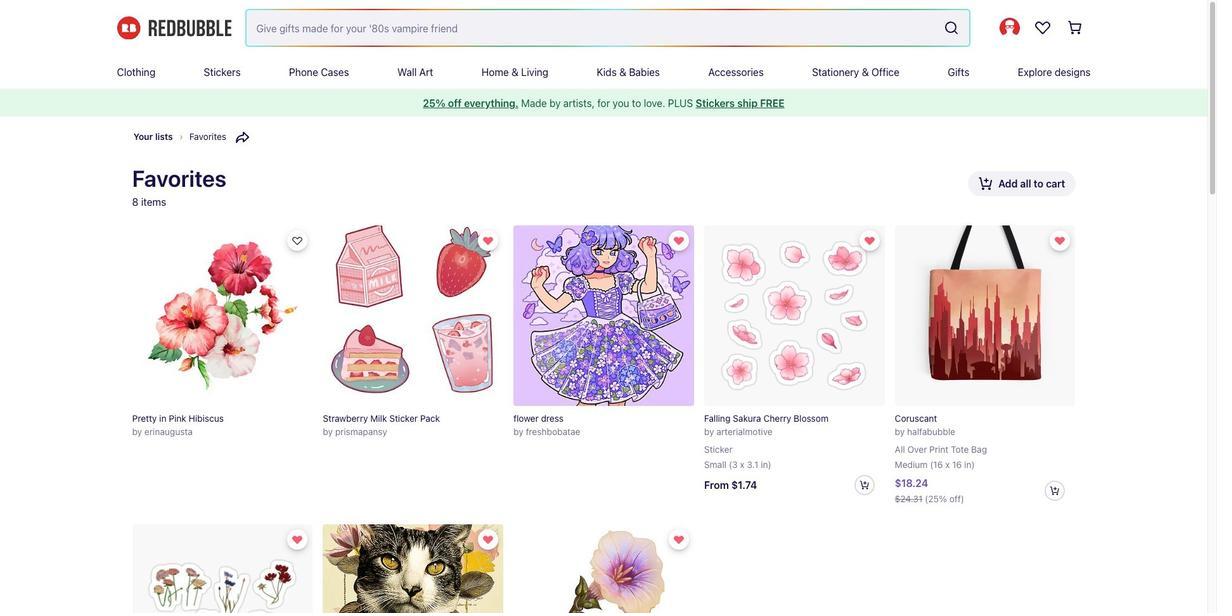 Task type: describe. For each thing, give the bounding box(es) containing it.
5 menu item from the left
[[482, 56, 549, 89]]

6 menu item from the left
[[597, 56, 660, 89]]

3 menu item from the left
[[289, 56, 349, 89]]

10 menu item from the left
[[1018, 56, 1091, 89]]

1 menu item from the left
[[117, 56, 156, 89]]



Task type: locate. For each thing, give the bounding box(es) containing it.
9 menu item from the left
[[948, 56, 970, 89]]

menu bar
[[117, 56, 1091, 89]]

Search term search field
[[246, 10, 939, 46]]

7 menu item from the left
[[709, 56, 764, 89]]

8 menu item from the left
[[813, 56, 900, 89]]

None field
[[246, 10, 969, 46]]

2 menu item from the left
[[204, 56, 241, 89]]

4 menu item from the left
[[398, 56, 433, 89]]

menu item
[[117, 56, 156, 89], [204, 56, 241, 89], [289, 56, 349, 89], [398, 56, 433, 89], [482, 56, 549, 89], [597, 56, 660, 89], [709, 56, 764, 89], [813, 56, 900, 89], [948, 56, 970, 89], [1018, 56, 1091, 89]]



Task type: vqa. For each thing, say whether or not it's contained in the screenshot.
first menu item
yes



